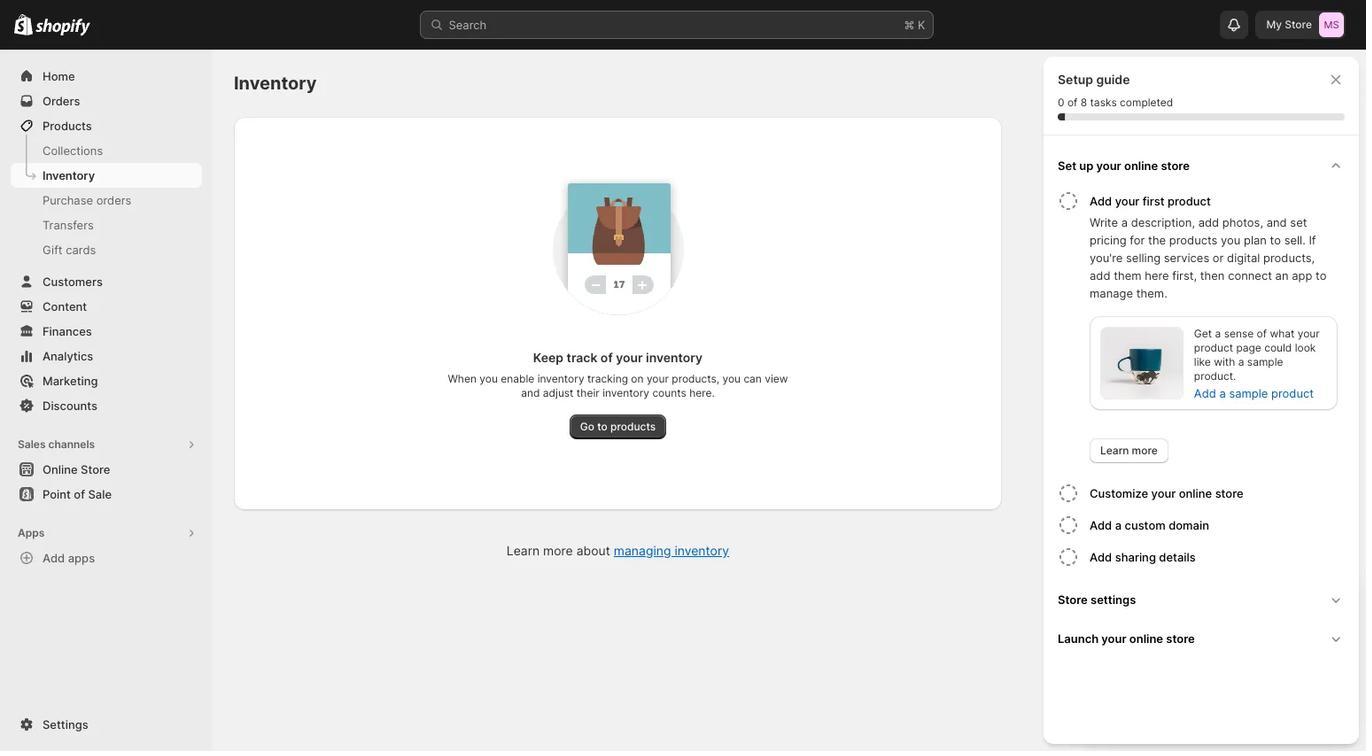 Task type: describe. For each thing, give the bounding box(es) containing it.
0 horizontal spatial add
[[1090, 269, 1111, 283]]

orders
[[43, 94, 80, 108]]

more for learn more
[[1132, 444, 1158, 457]]

to inside select a plan to extend your shopify trial for just $1/month for your first 3 months.
[[1178, 651, 1189, 665]]

orders
[[96, 193, 132, 207]]

products, inside keep track of your inventory when you enable inventory tracking on your products, you can view and adjust their inventory counts here.
[[672, 372, 720, 386]]

store for customize your online store
[[1216, 487, 1244, 501]]

your trial just started
[[1104, 590, 1279, 612]]

customize your online store button
[[1090, 478, 1352, 510]]

your right the up
[[1097, 159, 1122, 173]]

apps
[[68, 551, 95, 565]]

photos,
[[1223, 215, 1264, 230]]

apps
[[18, 526, 45, 540]]

for for just
[[1104, 668, 1119, 682]]

plan inside write a description, add photos, and set pricing for the products you plan to sell. if you're selling services or digital products, add them here first, then connect an app to manage them.
[[1244, 233, 1267, 247]]

1 horizontal spatial inventory
[[234, 73, 317, 94]]

on inside keep track of your inventory when you enable inventory tracking on your products, you can view and adjust their inventory counts here.
[[631, 372, 644, 386]]

online
[[43, 463, 78, 477]]

settings
[[1091, 593, 1136, 607]]

your trial ends on
[[1104, 622, 1203, 636]]

online store link
[[11, 457, 202, 482]]

your for your trial ends on
[[1104, 622, 1129, 636]]

extend
[[1192, 651, 1229, 665]]

tasks
[[1091, 96, 1117, 109]]

selling
[[1126, 251, 1161, 265]]

add for first
[[1090, 194, 1113, 208]]

1 vertical spatial product
[[1195, 341, 1234, 355]]

trial for ends
[[1132, 622, 1153, 636]]

content
[[43, 300, 87, 314]]

first inside button
[[1143, 194, 1165, 208]]

your trial just started button
[[1087, 574, 1352, 612]]

to right go
[[598, 420, 608, 433]]

go to products link
[[570, 415, 667, 440]]

setup guide
[[1058, 72, 1130, 87]]

look
[[1295, 341, 1316, 355]]

add for details
[[1090, 550, 1113, 565]]

just inside select a plan to extend your shopify trial for just $1/month for your first 3 months.
[[1123, 668, 1142, 682]]

settings link
[[11, 713, 202, 737]]

services
[[1164, 251, 1210, 265]]

them.
[[1137, 286, 1168, 300]]

inventory up 'counts'
[[646, 350, 703, 365]]

1 vertical spatial sample
[[1230, 386, 1269, 401]]

your up tracking
[[616, 350, 643, 365]]

gift
[[43, 243, 63, 257]]

analytics link
[[11, 344, 202, 369]]

my
[[1267, 18, 1283, 31]]

manage
[[1090, 286, 1134, 300]]

online inside set up your online store button
[[1125, 159, 1159, 173]]

a for custom
[[1116, 518, 1122, 533]]

write a description, add photos, and set pricing for the products you plan to sell. if you're selling services or digital products, add them here first, then connect an app to manage them.
[[1090, 215, 1327, 300]]

learn for learn more
[[1101, 444, 1130, 457]]

add a sample product button
[[1184, 381, 1325, 406]]

online for launch your online store
[[1130, 632, 1164, 646]]

0 vertical spatial store
[[1161, 159, 1190, 173]]

2 horizontal spatial for
[[1200, 668, 1215, 682]]

$1/month
[[1145, 668, 1197, 682]]

add a custom domain button
[[1090, 510, 1352, 542]]

marketing link
[[11, 369, 202, 394]]

8
[[1081, 96, 1088, 109]]

track
[[567, 350, 598, 365]]

your inside get a sense of what your product page could look like with a sample product. add a sample product
[[1298, 327, 1320, 340]]

a for sense
[[1216, 327, 1222, 340]]

⌘ k
[[904, 18, 926, 32]]

launch
[[1058, 632, 1099, 646]]

your up 'write'
[[1116, 194, 1140, 208]]

sales channels
[[18, 438, 95, 451]]

or
[[1213, 251, 1224, 265]]

finances
[[43, 324, 92, 339]]

products, inside write a description, add photos, and set pricing for the products you plan to sell. if you're selling services or digital products, add them here first, then connect an app to manage them.
[[1264, 251, 1315, 265]]

purchase orders
[[43, 193, 132, 207]]

mark customize your online store as done image
[[1058, 483, 1079, 504]]

sell.
[[1285, 233, 1306, 247]]

home
[[43, 69, 75, 83]]

add sharing details button
[[1090, 542, 1352, 573]]

store inside button
[[1058, 593, 1088, 607]]

their
[[577, 386, 600, 400]]

point
[[43, 487, 71, 502]]

of inside keep track of your inventory when you enable inventory tracking on your products, you can view and adjust their inventory counts here.
[[601, 350, 613, 365]]

to left sell.
[[1271, 233, 1282, 247]]

add your first product element
[[1055, 214, 1352, 464]]

apps button
[[11, 521, 202, 546]]

gift cards
[[43, 243, 96, 257]]

a down product.
[[1220, 386, 1226, 401]]

select a plan to extend your shopify trial for just $1/month for your first 3 months.
[[1104, 651, 1325, 682]]

0 of 8 tasks completed
[[1058, 96, 1174, 109]]

you're
[[1090, 251, 1123, 265]]

discounts
[[43, 399, 97, 413]]

1 horizontal spatial add
[[1199, 215, 1220, 230]]

products link
[[11, 113, 202, 138]]

set
[[1291, 215, 1308, 230]]

transfers
[[43, 218, 94, 232]]

just inside "dropdown button"
[[1184, 590, 1214, 612]]

your right extend on the bottom right of page
[[1233, 651, 1257, 665]]

add for custom
[[1090, 518, 1113, 533]]

app
[[1292, 269, 1313, 283]]

of left 8
[[1068, 96, 1078, 109]]

your up 'counts'
[[647, 372, 669, 386]]

collections
[[43, 144, 103, 158]]

setup
[[1058, 72, 1094, 87]]

could
[[1265, 341, 1292, 355]]

add apps button
[[11, 546, 202, 571]]

customize
[[1090, 487, 1149, 501]]

finances link
[[11, 319, 202, 344]]

product inside button
[[1168, 194, 1211, 208]]

my store image
[[1320, 12, 1344, 37]]

products
[[43, 119, 92, 133]]

add inside get a sense of what your product page could look like with a sample product. add a sample product
[[1195, 386, 1217, 401]]

get
[[1195, 327, 1213, 340]]

trial inside select a plan to extend your shopify trial for just $1/month for your first 3 months.
[[1304, 651, 1325, 665]]

launch your online store
[[1058, 632, 1195, 646]]

inventory up adjust
[[538, 372, 585, 386]]

0 vertical spatial sample
[[1248, 355, 1284, 369]]

of inside get a sense of what your product page could look like with a sample product. add a sample product
[[1257, 327, 1267, 340]]

go to products
[[580, 420, 656, 433]]



Task type: locate. For each thing, give the bounding box(es) containing it.
add
[[1090, 194, 1113, 208], [1195, 386, 1217, 401], [1090, 518, 1113, 533], [1090, 550, 1113, 565], [43, 551, 65, 565]]

your up look
[[1298, 327, 1320, 340]]

online for customize your online store
[[1179, 487, 1213, 501]]

content link
[[11, 294, 202, 319]]

first left 3
[[1246, 668, 1267, 682]]

customize your online store
[[1090, 487, 1244, 501]]

collections link
[[11, 138, 202, 163]]

inventory down tracking
[[603, 386, 650, 400]]

a left custom on the bottom right of page
[[1116, 518, 1122, 533]]

a right 'write'
[[1122, 215, 1128, 230]]

to right app
[[1316, 269, 1327, 283]]

managing inventory link
[[614, 543, 730, 558]]

1 horizontal spatial first
[[1246, 668, 1267, 682]]

set up your online store
[[1058, 159, 1190, 173]]

1 vertical spatial and
[[521, 386, 540, 400]]

about
[[577, 543, 611, 558]]

trial
[[1147, 590, 1179, 612], [1132, 622, 1153, 636], [1304, 651, 1325, 665]]

purchase orders link
[[11, 188, 202, 213]]

0 vertical spatial first
[[1143, 194, 1165, 208]]

add left apps
[[43, 551, 65, 565]]

enable
[[501, 372, 535, 386]]

1 vertical spatial plan
[[1151, 651, 1174, 665]]

your inside your trial just started element
[[1104, 622, 1129, 636]]

mark add sharing details as done image
[[1058, 547, 1079, 568]]

more inside "link"
[[1132, 444, 1158, 457]]

0 vertical spatial products,
[[1264, 251, 1315, 265]]

trial up ends
[[1147, 590, 1179, 612]]

0 vertical spatial plan
[[1244, 233, 1267, 247]]

first,
[[1173, 269, 1197, 283]]

add a custom domain
[[1090, 518, 1210, 533]]

store up extend on the bottom right of page
[[1167, 632, 1195, 646]]

trial left ends
[[1132, 622, 1153, 636]]

your up select
[[1104, 622, 1129, 636]]

a
[[1122, 215, 1128, 230], [1216, 327, 1222, 340], [1239, 355, 1245, 369], [1220, 386, 1226, 401], [1116, 518, 1122, 533], [1142, 651, 1148, 665]]

1 your from the top
[[1104, 590, 1142, 612]]

online store
[[43, 463, 110, 477]]

started
[[1219, 590, 1279, 612]]

plan inside select a plan to extend your shopify trial for just $1/month for your first 3 months.
[[1151, 651, 1174, 665]]

learn more
[[1101, 444, 1158, 457]]

sample
[[1248, 355, 1284, 369], [1230, 386, 1269, 401]]

1 vertical spatial store
[[81, 463, 110, 477]]

0 horizontal spatial and
[[521, 386, 540, 400]]

keep track of your inventory when you enable inventory tracking on your products, you can view and adjust their inventory counts here.
[[448, 350, 788, 400]]

1 horizontal spatial on
[[1186, 622, 1199, 636]]

2 vertical spatial store
[[1058, 593, 1088, 607]]

add right mark add sharing details as done image
[[1090, 550, 1113, 565]]

for down extend on the bottom right of page
[[1200, 668, 1215, 682]]

shopify image
[[36, 18, 91, 36]]

0 horizontal spatial learn
[[507, 543, 540, 558]]

0 vertical spatial online
[[1125, 159, 1159, 173]]

learn up customize
[[1101, 444, 1130, 457]]

1 vertical spatial inventory
[[43, 168, 95, 183]]

keep
[[533, 350, 564, 365]]

store settings button
[[1051, 581, 1352, 620]]

add sharing details
[[1090, 550, 1196, 565]]

tracking
[[588, 372, 628, 386]]

your up 'launch your online store'
[[1104, 590, 1142, 612]]

2 vertical spatial online
[[1130, 632, 1164, 646]]

a for plan
[[1142, 651, 1148, 665]]

learn for learn more about managing inventory
[[507, 543, 540, 558]]

store inside button
[[81, 463, 110, 477]]

0 horizontal spatial for
[[1104, 668, 1119, 682]]

setup guide dialog
[[1044, 57, 1360, 744]]

1 horizontal spatial just
[[1184, 590, 1214, 612]]

customers
[[43, 275, 103, 289]]

products inside write a description, add photos, and set pricing for the products you plan to sell. if you're selling services or digital products, add them here first, then connect an app to manage them.
[[1170, 233, 1218, 247]]

for inside write a description, add photos, and set pricing for the products you plan to sell. if you're selling services or digital products, add them here first, then connect an app to manage them.
[[1130, 233, 1145, 247]]

add down the add your first product button at the top of the page
[[1199, 215, 1220, 230]]

can
[[744, 372, 762, 386]]

for up selling
[[1130, 233, 1145, 247]]

point of sale button
[[0, 482, 213, 507]]

0 vertical spatial products
[[1170, 233, 1218, 247]]

set up your online store button
[[1051, 146, 1352, 185]]

1 vertical spatial your
[[1104, 622, 1129, 636]]

0 vertical spatial more
[[1132, 444, 1158, 457]]

0 vertical spatial on
[[631, 372, 644, 386]]

products,
[[1264, 251, 1315, 265], [672, 372, 720, 386]]

inventory
[[234, 73, 317, 94], [43, 168, 95, 183]]

0 vertical spatial inventory
[[234, 73, 317, 94]]

products up the services
[[1170, 233, 1218, 247]]

online up select
[[1130, 632, 1164, 646]]

a right select
[[1142, 651, 1148, 665]]

learn more link
[[1090, 439, 1169, 464]]

0 horizontal spatial you
[[480, 372, 498, 386]]

just up "launch your online store" button
[[1184, 590, 1214, 612]]

add up 'write'
[[1090, 194, 1113, 208]]

page
[[1237, 341, 1262, 355]]

sample down could
[[1248, 355, 1284, 369]]

store for my store
[[1285, 18, 1313, 31]]

0 horizontal spatial products
[[611, 420, 656, 433]]

store right my
[[1285, 18, 1313, 31]]

a down page
[[1239, 355, 1245, 369]]

write
[[1090, 215, 1119, 230]]

just down select
[[1123, 668, 1142, 682]]

store up the add a custom domain button
[[1216, 487, 1244, 501]]

an
[[1276, 269, 1289, 283]]

get a sense of what your product page could look like with a sample product. add a sample product
[[1195, 327, 1320, 401]]

online up add your first product
[[1125, 159, 1159, 173]]

counts
[[653, 386, 687, 400]]

product down look
[[1272, 386, 1314, 401]]

learn
[[1101, 444, 1130, 457], [507, 543, 540, 558]]

2 horizontal spatial you
[[1221, 233, 1241, 247]]

1 horizontal spatial learn
[[1101, 444, 1130, 457]]

mark add a custom domain as done image
[[1058, 515, 1079, 536]]

1 vertical spatial add
[[1090, 269, 1111, 283]]

on right ends
[[1186, 622, 1199, 636]]

2 your from the top
[[1104, 622, 1129, 636]]

online inside customize your online store button
[[1179, 487, 1213, 501]]

0 horizontal spatial first
[[1143, 194, 1165, 208]]

shopify image
[[14, 14, 33, 35]]

view
[[765, 372, 788, 386]]

1 vertical spatial learn
[[507, 543, 540, 558]]

add down product.
[[1195, 386, 1217, 401]]

2 horizontal spatial store
[[1285, 18, 1313, 31]]

a inside button
[[1116, 518, 1122, 533]]

0 vertical spatial trial
[[1147, 590, 1179, 612]]

1 vertical spatial trial
[[1132, 622, 1153, 636]]

0 vertical spatial your
[[1104, 590, 1142, 612]]

products, up here. at the bottom right
[[672, 372, 720, 386]]

and inside keep track of your inventory when you enable inventory tracking on your products, you can view and adjust their inventory counts here.
[[521, 386, 540, 400]]

1 vertical spatial first
[[1246, 668, 1267, 682]]

1 vertical spatial products
[[611, 420, 656, 433]]

your
[[1104, 590, 1142, 612], [1104, 622, 1129, 636]]

you down photos,
[[1221, 233, 1241, 247]]

a inside write a description, add photos, and set pricing for the products you plan to sell. if you're selling services or digital products, add them here first, then connect an app to manage them.
[[1122, 215, 1128, 230]]

learn inside "link"
[[1101, 444, 1130, 457]]

shopify
[[1260, 651, 1301, 665]]

learn more about managing inventory
[[507, 543, 730, 558]]

store up sale
[[81, 463, 110, 477]]

of left sale
[[74, 487, 85, 502]]

a inside select a plan to extend your shopify trial for just $1/month for your first 3 months.
[[1142, 651, 1148, 665]]

1 vertical spatial products,
[[672, 372, 720, 386]]

first up description,
[[1143, 194, 1165, 208]]

products right go
[[611, 420, 656, 433]]

online up domain
[[1179, 487, 1213, 501]]

point of sale link
[[11, 482, 202, 507]]

plan up the digital
[[1244, 233, 1267, 247]]

up
[[1080, 159, 1094, 173]]

sample down product.
[[1230, 386, 1269, 401]]

details
[[1160, 550, 1196, 565]]

your trial just started element
[[1087, 620, 1352, 737]]

trial inside "dropdown button"
[[1147, 590, 1179, 612]]

sense
[[1225, 327, 1254, 340]]

1 horizontal spatial you
[[723, 372, 741, 386]]

to up $1/month
[[1178, 651, 1189, 665]]

store
[[1285, 18, 1313, 31], [81, 463, 110, 477], [1058, 593, 1088, 607]]

of
[[1068, 96, 1078, 109], [1257, 327, 1267, 340], [601, 350, 613, 365], [74, 487, 85, 502]]

adjust
[[543, 386, 574, 400]]

1 vertical spatial just
[[1123, 668, 1142, 682]]

search
[[449, 18, 487, 32]]

discounts link
[[11, 394, 202, 418]]

a for description,
[[1122, 215, 1128, 230]]

online inside "launch your online store" button
[[1130, 632, 1164, 646]]

2 vertical spatial store
[[1167, 632, 1195, 646]]

more for learn more about managing inventory
[[543, 543, 573, 558]]

go
[[580, 420, 595, 433]]

inventory right managing
[[675, 543, 730, 558]]

products
[[1170, 233, 1218, 247], [611, 420, 656, 433]]

first inside select a plan to extend your shopify trial for just $1/month for your first 3 months.
[[1246, 668, 1267, 682]]

store up add your first product
[[1161, 159, 1190, 173]]

0 vertical spatial product
[[1168, 194, 1211, 208]]

of inside button
[[74, 487, 85, 502]]

when
[[448, 372, 477, 386]]

0 vertical spatial and
[[1267, 215, 1287, 230]]

inventory
[[646, 350, 703, 365], [538, 372, 585, 386], [603, 386, 650, 400], [675, 543, 730, 558]]

set
[[1058, 159, 1077, 173]]

of up page
[[1257, 327, 1267, 340]]

managing
[[614, 543, 671, 558]]

1 horizontal spatial plan
[[1244, 233, 1267, 247]]

and down enable
[[521, 386, 540, 400]]

1 horizontal spatial store
[[1058, 593, 1088, 607]]

store for launch your online store
[[1167, 632, 1195, 646]]

1 vertical spatial store
[[1216, 487, 1244, 501]]

3
[[1271, 668, 1278, 682]]

0 horizontal spatial inventory
[[43, 168, 95, 183]]

products, down sell.
[[1264, 251, 1315, 265]]

store for online store
[[81, 463, 110, 477]]

mark add your first product as done image
[[1058, 191, 1079, 212]]

1 horizontal spatial products
[[1170, 233, 1218, 247]]

1 vertical spatial more
[[543, 543, 573, 558]]

and left "set"
[[1267, 215, 1287, 230]]

sale
[[88, 487, 112, 502]]

learn left 'about' in the bottom left of the page
[[507, 543, 540, 558]]

1 vertical spatial on
[[1186, 622, 1199, 636]]

you left can
[[723, 372, 741, 386]]

on right tracking
[[631, 372, 644, 386]]

2 vertical spatial product
[[1272, 386, 1314, 401]]

for for the
[[1130, 233, 1145, 247]]

1 horizontal spatial for
[[1130, 233, 1145, 247]]

trial up the months.
[[1304, 651, 1325, 665]]

0 horizontal spatial on
[[631, 372, 644, 386]]

add right mark add a custom domain as done image
[[1090, 518, 1113, 533]]

your inside the your trial just started "dropdown button"
[[1104, 590, 1142, 612]]

what
[[1270, 327, 1295, 340]]

the
[[1149, 233, 1166, 247]]

and inside write a description, add photos, and set pricing for the products you plan to sell. if you're selling services or digital products, add them here first, then connect an app to manage them.
[[1267, 215, 1287, 230]]

2 vertical spatial trial
[[1304, 651, 1325, 665]]

store settings
[[1058, 593, 1136, 607]]

0 vertical spatial learn
[[1101, 444, 1130, 457]]

channels
[[48, 438, 95, 451]]

0 vertical spatial store
[[1285, 18, 1313, 31]]

0
[[1058, 96, 1065, 109]]

0 vertical spatial just
[[1184, 590, 1214, 612]]

store up launch
[[1058, 593, 1088, 607]]

1 horizontal spatial more
[[1132, 444, 1158, 457]]

pricing
[[1090, 233, 1127, 247]]

more up customize your online store
[[1132, 444, 1158, 457]]

with
[[1214, 355, 1236, 369]]

a right get
[[1216, 327, 1222, 340]]

of up tracking
[[601, 350, 613, 365]]

0 horizontal spatial just
[[1123, 668, 1142, 682]]

ends
[[1156, 622, 1183, 636]]

marketing
[[43, 374, 98, 388]]

here
[[1145, 269, 1170, 283]]

my store
[[1267, 18, 1313, 31]]

plan up $1/month
[[1151, 651, 1174, 665]]

product up description,
[[1168, 194, 1211, 208]]

analytics
[[43, 349, 93, 363]]

select
[[1104, 651, 1138, 665]]

gift cards link
[[11, 238, 202, 262]]

your up select
[[1102, 632, 1127, 646]]

0 vertical spatial add
[[1199, 215, 1220, 230]]

1 vertical spatial online
[[1179, 487, 1213, 501]]

for down select
[[1104, 668, 1119, 682]]

your down extend on the bottom right of page
[[1219, 668, 1243, 682]]

description,
[[1131, 215, 1196, 230]]

your up add a custom domain
[[1152, 487, 1176, 501]]

customers link
[[11, 269, 202, 294]]

store
[[1161, 159, 1190, 173], [1216, 487, 1244, 501], [1167, 632, 1195, 646]]

more left 'about' in the bottom left of the page
[[543, 543, 573, 558]]

settings
[[43, 718, 88, 732]]

if
[[1309, 233, 1317, 247]]

0 horizontal spatial plan
[[1151, 651, 1174, 665]]

product down get
[[1195, 341, 1234, 355]]

on inside your trial just started element
[[1186, 622, 1199, 636]]

you inside write a description, add photos, and set pricing for the products you plan to sell. if you're selling services or digital products, add them here first, then connect an app to manage them.
[[1221, 233, 1241, 247]]

1 horizontal spatial products,
[[1264, 251, 1315, 265]]

you right when
[[480, 372, 498, 386]]

on
[[631, 372, 644, 386], [1186, 622, 1199, 636]]

sales
[[18, 438, 46, 451]]

0 horizontal spatial products,
[[672, 372, 720, 386]]

digital
[[1228, 251, 1261, 265]]

1 horizontal spatial and
[[1267, 215, 1287, 230]]

then
[[1201, 269, 1225, 283]]

0 horizontal spatial more
[[543, 543, 573, 558]]

0 horizontal spatial store
[[81, 463, 110, 477]]

your for your trial just started
[[1104, 590, 1142, 612]]

trial for just
[[1147, 590, 1179, 612]]

home link
[[11, 64, 202, 89]]

add down the you're
[[1090, 269, 1111, 283]]



Task type: vqa. For each thing, say whether or not it's contained in the screenshot.
THE "SETTINGS" 'link'
yes



